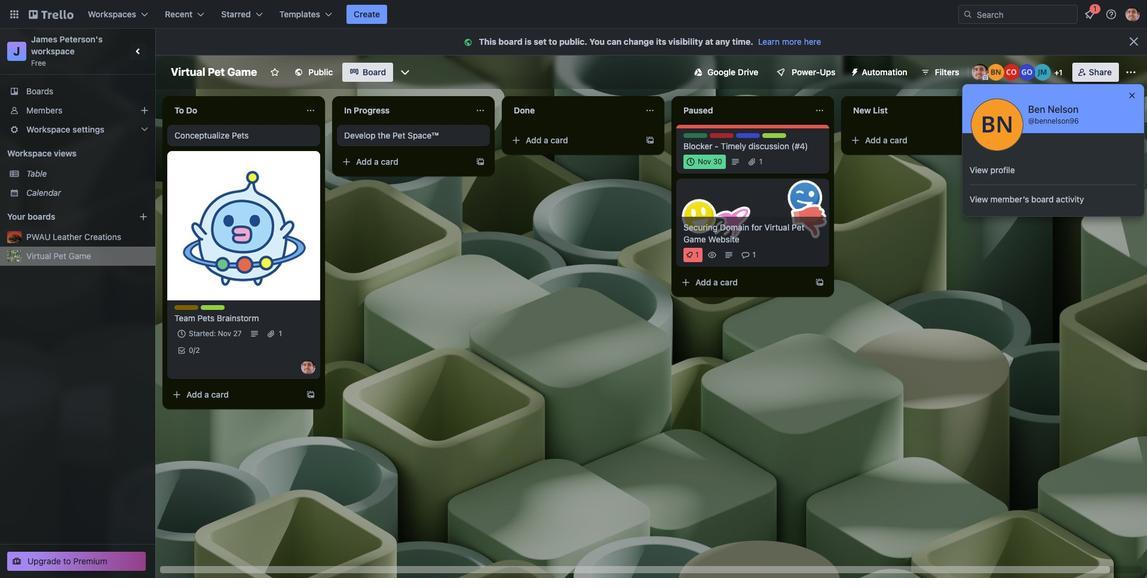 Task type: locate. For each thing, give the bounding box(es) containing it.
add a card button down 2
[[167, 386, 301, 405]]

virtual pet game down leather
[[26, 251, 91, 261]]

1 vertical spatial sm image
[[846, 63, 862, 80]]

0 vertical spatial nov
[[698, 157, 712, 166]]

add a card button for paused
[[677, 273, 811, 292]]

brainstorm
[[217, 313, 259, 323]]

2 vertical spatial virtual
[[26, 251, 51, 261]]

Done text field
[[507, 101, 639, 120]]

ups
[[820, 67, 836, 77]]

1 vertical spatial workspace
[[7, 148, 52, 158]]

workspace inside popup button
[[26, 124, 70, 135]]

views
[[54, 148, 77, 158]]

1 vertical spatial james peterson (jamespeterson93) image
[[973, 64, 989, 81]]

add a card button
[[507, 131, 641, 150], [847, 131, 981, 150], [337, 152, 471, 172], [677, 273, 811, 292], [167, 386, 301, 405]]

a
[[544, 135, 549, 145], [884, 135, 888, 145], [374, 157, 379, 167], [714, 277, 719, 288], [205, 390, 209, 400]]

1 view from the top
[[970, 165, 989, 175]]

1 vertical spatial virtual pet game
[[26, 251, 91, 261]]

add a card
[[526, 135, 569, 145], [866, 135, 908, 145], [356, 157, 399, 167], [696, 277, 738, 288], [187, 390, 229, 400]]

board left activity
[[1032, 194, 1055, 204]]

back to home image
[[29, 5, 74, 24]]

add a card for done
[[526, 135, 569, 145]]

blocker up nov 30 checkbox at the right
[[684, 141, 713, 151]]

team down color: yellow, title: none image
[[175, 313, 195, 323]]

view profile
[[970, 165, 1016, 175]]

0 horizontal spatial sm image
[[462, 36, 479, 48]]

0 vertical spatial to
[[549, 36, 558, 47]]

develop the pet space™️ link
[[344, 130, 483, 142]]

nov 30
[[698, 157, 723, 166]]

add a card button down done text field
[[507, 131, 641, 150]]

blocker for blocker fyi
[[710, 133, 736, 142]]

team left task
[[201, 306, 219, 314]]

pets down to do text box
[[232, 130, 249, 141]]

profile
[[991, 165, 1016, 175]]

1 horizontal spatial virtual
[[171, 66, 205, 78]]

0 horizontal spatial pets
[[198, 313, 215, 323]]

virtual pet game up to do text box
[[171, 66, 257, 78]]

0 horizontal spatial board
[[499, 36, 523, 47]]

nov left 30 on the top of page
[[698, 157, 712, 166]]

blocker for blocker - timely discussion (#4)
[[684, 141, 713, 151]]

customize views image
[[400, 66, 412, 78]]

virtual right for
[[765, 222, 790, 233]]

space™️
[[408, 130, 439, 141]]

pet down leather
[[54, 251, 66, 261]]

2 view from the top
[[970, 194, 989, 204]]

(#4)
[[792, 141, 809, 151]]

2 horizontal spatial virtual
[[765, 222, 790, 233]]

1 vertical spatial virtual
[[765, 222, 790, 233]]

create from template… image
[[646, 136, 655, 145], [985, 136, 995, 145], [476, 157, 485, 167], [306, 390, 316, 400]]

sm image right ups
[[846, 63, 862, 80]]

google drive button
[[688, 63, 766, 82]]

0 / 2
[[189, 346, 200, 355]]

add a card down list
[[866, 135, 908, 145]]

peterson's
[[60, 34, 103, 44]]

add up @
[[1033, 104, 1049, 114]]

ben nelson (bennelson96) image
[[988, 64, 1005, 81], [972, 99, 1024, 151]]

pets
[[232, 130, 249, 141], [198, 313, 215, 323]]

game down the 'securing' in the right of the page
[[684, 234, 707, 245]]

30
[[714, 157, 723, 166]]

0 vertical spatial virtual
[[171, 66, 205, 78]]

sm image inside automation button
[[846, 63, 862, 80]]

add down "new list"
[[866, 135, 882, 145]]

pet up to do text box
[[208, 66, 225, 78]]

workspace navigation collapse icon image
[[130, 43, 147, 60]]

1 horizontal spatial to
[[549, 36, 558, 47]]

game left star or unstar board icon
[[227, 66, 257, 78]]

1 horizontal spatial sm image
[[846, 63, 862, 80]]

0 vertical spatial view
[[970, 165, 989, 175]]

laugh image
[[784, 176, 827, 219]]

pwau leather creations
[[26, 232, 121, 242]]

google drive
[[708, 67, 759, 77]]

you
[[590, 36, 605, 47]]

templates button
[[272, 5, 340, 24]]

virtual pet game
[[171, 66, 257, 78], [26, 251, 91, 261]]

0 horizontal spatial virtual pet game
[[26, 251, 91, 261]]

ben nelson (bennelson96) image left gary orlando (garyorlando) "image"
[[988, 64, 1005, 81]]

add a card down the
[[356, 157, 399, 167]]

recent button
[[158, 5, 212, 24]]

team
[[201, 306, 219, 314], [175, 313, 195, 323]]

to do
[[175, 105, 197, 115]]

power-ups button
[[768, 63, 843, 82]]

card for in progress
[[381, 157, 399, 167]]

0
[[189, 346, 193, 355]]

0 horizontal spatial virtual
[[26, 251, 51, 261]]

add down website
[[696, 277, 712, 288]]

jeremy miller (jeremymiller198) image
[[1035, 64, 1051, 81]]

timely
[[721, 141, 747, 151]]

leather
[[53, 232, 82, 242]]

game inside securing domain for virtual pet game website
[[684, 234, 707, 245]]

view for view member's board activity
[[970, 194, 989, 204]]

sm image left is
[[462, 36, 479, 48]]

0 vertical spatial workspace
[[26, 124, 70, 135]]

nelson
[[1049, 104, 1079, 115]]

add another list
[[1033, 104, 1096, 114]]

virtual up to do
[[171, 66, 205, 78]]

team pets brainstorm link
[[175, 313, 313, 325]]

board left is
[[499, 36, 523, 47]]

nov left 27
[[218, 329, 231, 338]]

add a card button down website
[[677, 273, 811, 292]]

boards
[[26, 86, 53, 96]]

add a card button down the new list text field
[[847, 131, 981, 150]]

paused
[[684, 105, 714, 115]]

started:
[[189, 329, 216, 338]]

blocker left fyi
[[710, 133, 736, 142]]

public button
[[287, 63, 340, 82]]

color: bold lime, title: "team task" element
[[201, 306, 237, 314]]

power-
[[792, 67, 820, 77]]

card
[[551, 135, 569, 145], [891, 135, 908, 145], [381, 157, 399, 167], [721, 277, 738, 288], [211, 390, 229, 400]]

view
[[970, 165, 989, 175], [970, 194, 989, 204]]

view for view profile
[[970, 165, 989, 175]]

add a card button for to do
[[167, 386, 301, 405]]

2 horizontal spatial james peterson (jamespeterson93) image
[[1126, 7, 1141, 22]]

0 vertical spatial game
[[227, 66, 257, 78]]

to right upgrade
[[63, 557, 71, 567]]

discussion
[[749, 141, 790, 151]]

color: green, title: "goal" element
[[684, 133, 708, 142]]

27
[[233, 329, 242, 338]]

1 vertical spatial view
[[970, 194, 989, 204]]

0 horizontal spatial to
[[63, 557, 71, 567]]

0 horizontal spatial game
[[69, 251, 91, 261]]

0 horizontal spatial nov
[[218, 329, 231, 338]]

virtual down "pwau"
[[26, 251, 51, 261]]

james peterson (jamespeterson93) image
[[1126, 7, 1141, 22], [973, 64, 989, 81], [301, 361, 316, 375]]

pwau
[[26, 232, 51, 242]]

1 down team pets brainstorm link
[[279, 329, 282, 338]]

virtual
[[171, 66, 205, 78], [765, 222, 790, 233], [26, 251, 51, 261]]

list
[[1084, 104, 1096, 114]]

team pets brainstorm
[[175, 313, 259, 323]]

create from template… image for done
[[646, 136, 655, 145]]

pet down 'laugh' image
[[792, 222, 805, 233]]

james
[[31, 34, 57, 44]]

add a card for paused
[[696, 277, 738, 288]]

color: red, title: "blocker" element
[[710, 133, 736, 142]]

ben nelson @ bennelson96
[[1029, 104, 1080, 126]]

1 horizontal spatial virtual pet game
[[171, 66, 257, 78]]

add board image
[[139, 212, 148, 222]]

table
[[26, 169, 47, 179]]

blocker inside the blocker - timely discussion (#4) link
[[684, 141, 713, 151]]

1 vertical spatial game
[[684, 234, 707, 245]]

nov inside nov 30 checkbox
[[698, 157, 712, 166]]

add inside add another list button
[[1033, 104, 1049, 114]]

pet inside securing domain for virtual pet game website
[[792, 222, 805, 233]]

1 down the 'securing' in the right of the page
[[696, 251, 699, 259]]

1 horizontal spatial pets
[[232, 130, 249, 141]]

0 horizontal spatial james peterson (jamespeterson93) image
[[301, 361, 316, 375]]

Board name text field
[[165, 63, 263, 82]]

workspace up table
[[7, 148, 52, 158]]

securing domain for virtual pet game website link
[[684, 222, 823, 246]]

blocker
[[710, 133, 736, 142], [684, 141, 713, 151]]

switch to… image
[[8, 8, 20, 20]]

workspace
[[26, 124, 70, 135], [7, 148, 52, 158]]

add a card button down develop the pet space™️ link
[[337, 152, 471, 172]]

2 vertical spatial james peterson (jamespeterson93) image
[[301, 361, 316, 375]]

to right set
[[549, 36, 558, 47]]

activity
[[1057, 194, 1085, 204]]

1 horizontal spatial team
[[201, 306, 219, 314]]

add down done
[[526, 135, 542, 145]]

add a card down website
[[696, 277, 738, 288]]

j link
[[7, 42, 26, 61]]

add for done
[[526, 135, 542, 145]]

starred
[[221, 9, 251, 19]]

task
[[221, 306, 237, 314]]

1 horizontal spatial game
[[227, 66, 257, 78]]

1 vertical spatial board
[[1032, 194, 1055, 204]]

learn
[[759, 36, 780, 47]]

1 horizontal spatial nov
[[698, 157, 712, 166]]

card for new list
[[891, 135, 908, 145]]

1 vertical spatial pets
[[198, 313, 215, 323]]

ben nelson (bennelson96) image left @
[[972, 99, 1024, 151]]

sm image
[[462, 36, 479, 48], [846, 63, 862, 80]]

pets up started:
[[198, 313, 215, 323]]

a for done
[[544, 135, 549, 145]]

2 horizontal spatial game
[[684, 234, 707, 245]]

workspace settings
[[26, 124, 105, 135]]

to
[[549, 36, 558, 47], [63, 557, 71, 567]]

visibility
[[669, 36, 704, 47]]

upgrade to premium link
[[7, 552, 146, 572]]

0 vertical spatial sm image
[[462, 36, 479, 48]]

starred button
[[214, 5, 270, 24]]

add down 0 / 2
[[187, 390, 202, 400]]

filters
[[936, 67, 960, 77]]

add a card button for new list
[[847, 131, 981, 150]]

add a card button for done
[[507, 131, 641, 150]]

Nov 30 checkbox
[[684, 155, 726, 169]]

workspace for workspace settings
[[26, 124, 70, 135]]

search image
[[964, 10, 973, 19]]

pet
[[208, 66, 225, 78], [393, 130, 406, 141], [792, 222, 805, 233], [54, 251, 66, 261]]

add a card down done
[[526, 135, 569, 145]]

0 vertical spatial pets
[[232, 130, 249, 141]]

do
[[186, 105, 197, 115]]

view left profile
[[970, 165, 989, 175]]

calendar
[[26, 188, 61, 198]]

workspace down members
[[26, 124, 70, 135]]

0 horizontal spatial team
[[175, 313, 195, 323]]

bennelson96
[[1036, 117, 1080, 126]]

add a card button for in progress
[[337, 152, 471, 172]]

goal
[[684, 133, 700, 142]]

game down pwau leather creations at the left top of the page
[[69, 251, 91, 261]]

add a card down 2
[[187, 390, 229, 400]]

this board is set to public. you can change its visibility at any time. learn more here
[[479, 36, 822, 47]]

new
[[854, 105, 872, 115]]

blocker - timely discussion (#4) link
[[684, 141, 823, 152]]

team for team task
[[201, 306, 219, 314]]

1 down the blocker - timely discussion (#4) link
[[760, 157, 763, 166]]

pwau leather creations link
[[26, 231, 148, 243]]

1 right jeremy miller (jeremymiller198) "icon"
[[1060, 68, 1063, 77]]

star or unstar board image
[[270, 68, 280, 77]]

domain
[[720, 222, 750, 233]]

view left 'member's'
[[970, 194, 989, 204]]

table link
[[26, 168, 148, 180]]

boards
[[28, 212, 55, 222]]

board link
[[343, 63, 394, 82]]

1 notification image
[[1083, 7, 1098, 22]]

0 vertical spatial virtual pet game
[[171, 66, 257, 78]]

0 vertical spatial james peterson (jamespeterson93) image
[[1126, 7, 1141, 22]]

virtual pet game inside board name text box
[[171, 66, 257, 78]]

-
[[715, 141, 719, 151]]

add down develop
[[356, 157, 372, 167]]

0 vertical spatial board
[[499, 36, 523, 47]]

can
[[607, 36, 622, 47]]



Task type: vqa. For each thing, say whether or not it's contained in the screenshot.
Weekly
no



Task type: describe. For each thing, give the bounding box(es) containing it.
progress
[[354, 105, 390, 115]]

card for done
[[551, 135, 569, 145]]

1 vertical spatial ben nelson (bennelson96) image
[[972, 99, 1024, 151]]

your boards
[[7, 212, 55, 222]]

recent
[[165, 9, 193, 19]]

virtual inside securing domain for virtual pet game website
[[765, 222, 790, 233]]

j
[[13, 44, 20, 58]]

share button
[[1073, 63, 1120, 82]]

create from template… image for to do
[[306, 390, 316, 400]]

at
[[706, 36, 714, 47]]

workspaces button
[[81, 5, 155, 24]]

public.
[[560, 36, 588, 47]]

New List text field
[[847, 101, 978, 120]]

workspace settings button
[[0, 120, 155, 139]]

in
[[344, 105, 352, 115]]

1 horizontal spatial board
[[1032, 194, 1055, 204]]

is
[[525, 36, 532, 47]]

develop the pet space™️
[[344, 130, 439, 141]]

in progress
[[344, 105, 390, 115]]

the
[[378, 130, 391, 141]]

2 vertical spatial game
[[69, 251, 91, 261]]

0 vertical spatial ben nelson (bennelson96) image
[[988, 64, 1005, 81]]

color: yellow, title: none image
[[175, 306, 198, 310]]

done
[[514, 105, 535, 115]]

learn more here link
[[754, 36, 822, 47]]

1 horizontal spatial james peterson (jamespeterson93) image
[[973, 64, 989, 81]]

your
[[7, 212, 25, 222]]

sm image for automation
[[846, 63, 862, 80]]

add for in progress
[[356, 157, 372, 167]]

color: blue, title: "fyi" element
[[737, 133, 761, 142]]

list
[[874, 105, 888, 115]]

filters button
[[918, 63, 964, 82]]

virtual inside board name text box
[[171, 66, 205, 78]]

this
[[479, 36, 497, 47]]

pets for conceptualize
[[232, 130, 249, 141]]

securing domain for virtual pet game website
[[684, 222, 805, 245]]

upgrade
[[28, 557, 61, 567]]

settings
[[73, 124, 105, 135]]

creations
[[84, 232, 121, 242]]

fyi
[[737, 133, 748, 142]]

a for in progress
[[374, 157, 379, 167]]

view member's board activity
[[970, 194, 1085, 204]]

free
[[31, 59, 46, 68]]

1 vertical spatial nov
[[218, 329, 231, 338]]

boards link
[[0, 82, 155, 101]]

to
[[175, 105, 184, 115]]

add for new list
[[866, 135, 882, 145]]

1 vertical spatial to
[[63, 557, 71, 567]]

create from template… image
[[816, 278, 825, 288]]

To Do text field
[[167, 101, 299, 120]]

pet inside board name text box
[[208, 66, 225, 78]]

pets for team
[[198, 313, 215, 323]]

open information menu image
[[1106, 8, 1118, 20]]

conceptualize pets link
[[175, 130, 313, 142]]

workspaces
[[88, 9, 136, 19]]

card for to do
[[211, 390, 229, 400]]

member's
[[991, 194, 1030, 204]]

members link
[[0, 101, 155, 120]]

close image
[[1128, 91, 1138, 100]]

virtual pet game link
[[26, 251, 148, 262]]

for
[[752, 222, 763, 233]]

another
[[1051, 104, 1082, 114]]

here
[[805, 36, 822, 47]]

james peterson's workspace link
[[31, 34, 105, 56]]

team task
[[201, 306, 237, 314]]

add another list button
[[1012, 96, 1148, 123]]

christina overa (christinaovera) image
[[1004, 64, 1020, 81]]

conceptualize
[[175, 130, 230, 141]]

members
[[26, 105, 62, 115]]

ben
[[1029, 104, 1046, 115]]

show menu image
[[1126, 66, 1138, 78]]

drive
[[738, 67, 759, 77]]

add a card for new list
[[866, 135, 908, 145]]

blocker - timely discussion (#4)
[[684, 141, 809, 151]]

In Progress text field
[[337, 101, 469, 120]]

conceptualize pets
[[175, 130, 249, 141]]

create button
[[347, 5, 388, 24]]

google drive icon image
[[695, 68, 703, 77]]

gary orlando (garyorlando) image
[[1019, 64, 1036, 81]]

pet right the
[[393, 130, 406, 141]]

add for to do
[[187, 390, 202, 400]]

james peterson's workspace free
[[31, 34, 105, 68]]

time.
[[733, 36, 754, 47]]

started: nov 27
[[189, 329, 242, 338]]

game inside board name text box
[[227, 66, 257, 78]]

its
[[656, 36, 667, 47]]

your boards with 2 items element
[[7, 210, 121, 224]]

create from template… image for new list
[[985, 136, 995, 145]]

team for team pets brainstorm
[[175, 313, 195, 323]]

sm image for this board is set to public. you can change its visibility at any time.
[[462, 36, 479, 48]]

Search field
[[973, 5, 1078, 23]]

card for paused
[[721, 277, 738, 288]]

blocker fyi
[[710, 133, 748, 142]]

create
[[354, 9, 380, 19]]

set
[[534, 36, 547, 47]]

add a card for to do
[[187, 390, 229, 400]]

automation button
[[846, 63, 915, 82]]

a for new list
[[884, 135, 888, 145]]

this member is an admin of this board. image
[[983, 75, 989, 81]]

color: bold lime, title: none image
[[763, 133, 787, 138]]

any
[[716, 36, 731, 47]]

premium
[[73, 557, 107, 567]]

add for paused
[[696, 277, 712, 288]]

1 down securing domain for virtual pet game website link
[[753, 251, 756, 259]]

workspace for workspace views
[[7, 148, 52, 158]]

new list
[[854, 105, 888, 115]]

add a card for in progress
[[356, 157, 399, 167]]

+ 1
[[1055, 68, 1063, 77]]

primary element
[[0, 0, 1148, 29]]

power-ups
[[792, 67, 836, 77]]

Paused text field
[[677, 101, 808, 120]]

website
[[709, 234, 740, 245]]

+
[[1055, 68, 1060, 77]]

a for to do
[[205, 390, 209, 400]]

create from template… image for in progress
[[476, 157, 485, 167]]

a for paused
[[714, 277, 719, 288]]

workspace views
[[7, 148, 77, 158]]



